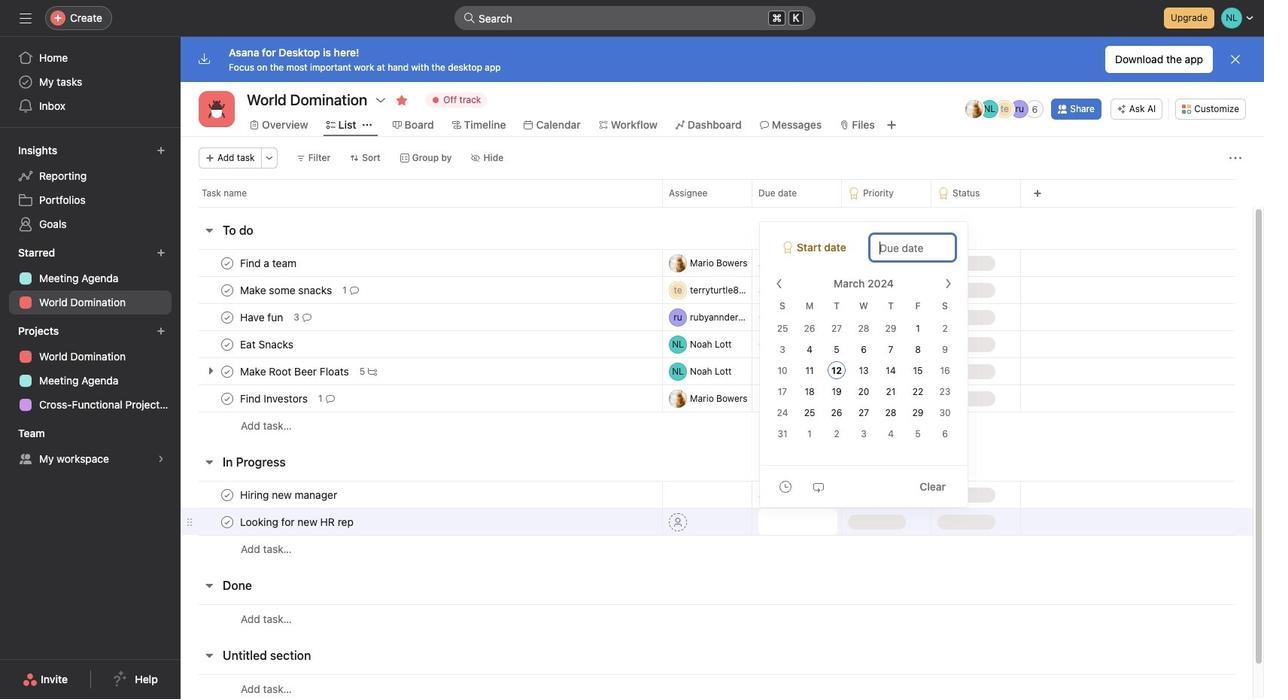 Task type: locate. For each thing, give the bounding box(es) containing it.
Mark complete checkbox
[[218, 254, 236, 272], [218, 281, 236, 299], [218, 335, 236, 353], [218, 363, 236, 381], [218, 390, 236, 408]]

Mark complete checkbox
[[218, 308, 236, 326], [218, 486, 236, 504], [218, 513, 236, 531]]

mark complete checkbox inside find a team cell
[[218, 254, 236, 272]]

dismiss image
[[1230, 53, 1242, 65]]

2 mark complete image from the top
[[218, 281, 236, 299]]

1 comment image
[[350, 286, 359, 295], [326, 394, 335, 403]]

task name text field inside looking for new hr rep cell
[[237, 515, 358, 530]]

Task name text field
[[237, 256, 301, 271], [237, 310, 288, 325], [237, 391, 312, 406], [237, 515, 358, 530]]

mark complete image inside find a team cell
[[218, 254, 236, 272]]

teams element
[[0, 420, 181, 474]]

mark complete image inside make some snacks cell
[[218, 281, 236, 299]]

1 mark complete checkbox from the top
[[218, 254, 236, 272]]

Task name text field
[[237, 283, 337, 298], [237, 337, 298, 352], [237, 364, 354, 379], [237, 487, 342, 503]]

4 mark complete image from the top
[[218, 486, 236, 504]]

tab actions image
[[363, 120, 372, 129]]

2 mark complete image from the top
[[218, 335, 236, 353]]

add items to starred image
[[157, 248, 166, 257]]

1 mark complete image from the top
[[218, 254, 236, 272]]

1 comment image inside make some snacks cell
[[350, 286, 359, 295]]

expand subtask list for the task make root beer floats image
[[205, 365, 217, 377]]

mark complete image for task name text box in the eat snacks cell
[[218, 335, 236, 353]]

mark complete image inside eat snacks cell
[[218, 335, 236, 353]]

5 mark complete checkbox from the top
[[218, 390, 236, 408]]

2 collapse task list for this group image from the top
[[203, 456, 215, 468]]

have fun cell
[[181, 303, 663, 331]]

mark complete checkbox for task name text box inside hiring new manager cell
[[218, 486, 236, 504]]

1 vertical spatial 1 comment image
[[326, 394, 335, 403]]

Search tasks, projects, and more text field
[[455, 6, 816, 30]]

mark complete image
[[218, 254, 236, 272], [218, 281, 236, 299], [218, 390, 236, 408], [218, 513, 236, 531]]

mark complete checkbox inside make some snacks cell
[[218, 281, 236, 299]]

mark complete checkbox for task name text box in make some snacks cell
[[218, 281, 236, 299]]

1 collapse task list for this group image from the top
[[203, 224, 215, 236]]

collapse task list for this group image for mark complete checkbox inside hiring new manager cell
[[203, 456, 215, 468]]

mark complete checkbox inside eat snacks cell
[[218, 335, 236, 353]]

0 horizontal spatial 1 comment image
[[326, 394, 335, 403]]

2 task name text field from the top
[[237, 337, 298, 352]]

4 mark complete checkbox from the top
[[218, 363, 236, 381]]

1 task name text field from the top
[[237, 283, 337, 298]]

mark complete image for find a team cell
[[218, 254, 236, 272]]

task name text field inside have fun cell
[[237, 310, 288, 325]]

mark complete checkbox for task name text box in the eat snacks cell
[[218, 335, 236, 353]]

1 task name text field from the top
[[237, 256, 301, 271]]

2 vertical spatial collapse task list for this group image
[[203, 580, 215, 592]]

mark complete checkbox for task name text field inside find investors cell
[[218, 390, 236, 408]]

task name text field for have fun cell
[[237, 310, 288, 325]]

mark complete checkbox inside find investors cell
[[218, 390, 236, 408]]

mark complete image
[[218, 308, 236, 326], [218, 335, 236, 353], [218, 363, 236, 381], [218, 486, 236, 504]]

1 mark complete image from the top
[[218, 308, 236, 326]]

0 vertical spatial mark complete checkbox
[[218, 308, 236, 326]]

1 comment image for make some snacks cell
[[350, 286, 359, 295]]

mark complete image for task name text box inside hiring new manager cell
[[218, 486, 236, 504]]

mark complete image inside looking for new hr rep cell
[[218, 513, 236, 531]]

cell
[[752, 358, 842, 385]]

task name text field for make some snacks cell
[[237, 283, 337, 298]]

looking for new hr rep cell
[[181, 508, 663, 536]]

3 task name text field from the top
[[237, 391, 312, 406]]

mark complete checkbox inside have fun cell
[[218, 308, 236, 326]]

1 vertical spatial mark complete checkbox
[[218, 486, 236, 504]]

mark complete image inside have fun cell
[[218, 308, 236, 326]]

collapse task list for this group image
[[203, 224, 215, 236], [203, 456, 215, 468], [203, 580, 215, 592]]

add time image
[[780, 481, 792, 493]]

2 task name text field from the top
[[237, 310, 288, 325]]

mark complete image for task name text field in the have fun cell
[[218, 308, 236, 326]]

mark complete image inside hiring new manager cell
[[218, 486, 236, 504]]

next month image
[[943, 278, 955, 290]]

None text field
[[759, 509, 838, 535]]

add field image
[[1034, 189, 1043, 198]]

None field
[[455, 6, 816, 30]]

mark complete checkbox inside make root beer floats cell
[[218, 363, 236, 381]]

1 comment image inside find investors cell
[[326, 394, 335, 403]]

projects element
[[0, 318, 181, 420]]

1 horizontal spatial 1 comment image
[[350, 286, 359, 295]]

3 collapse task list for this group image from the top
[[203, 580, 215, 592]]

more actions image
[[1230, 152, 1242, 164]]

mark complete checkbox inside hiring new manager cell
[[218, 486, 236, 504]]

Due date text field
[[870, 234, 956, 261]]

0 vertical spatial collapse task list for this group image
[[203, 224, 215, 236]]

task name text field inside hiring new manager cell
[[237, 487, 342, 503]]

row
[[181, 179, 1265, 207], [199, 206, 1235, 208], [181, 249, 1254, 277], [181, 276, 1254, 304], [181, 303, 1254, 331], [181, 331, 1254, 358], [181, 358, 1254, 385], [181, 385, 1254, 413], [181, 412, 1254, 440], [181, 481, 1254, 509], [181, 508, 1254, 536], [181, 535, 1254, 563], [181, 605, 1254, 633], [181, 675, 1254, 699]]

1 vertical spatial collapse task list for this group image
[[203, 456, 215, 468]]

task name text field inside find investors cell
[[237, 391, 312, 406]]

priority field for hiring new manager cell
[[842, 481, 932, 509]]

mark complete checkbox for task name text field within the looking for new hr rep cell
[[218, 513, 236, 531]]

task name text field inside find a team cell
[[237, 256, 301, 271]]

4 task name text field from the top
[[237, 515, 358, 530]]

3 mark complete image from the top
[[218, 390, 236, 408]]

mark complete checkbox inside looking for new hr rep cell
[[218, 513, 236, 531]]

collapse task list for this group image for mark complete option inside the find a team cell
[[203, 224, 215, 236]]

add tab image
[[886, 119, 898, 131]]

insights element
[[0, 137, 181, 239]]

3 mark complete checkbox from the top
[[218, 513, 236, 531]]

2 mark complete checkbox from the top
[[218, 486, 236, 504]]

1 mark complete checkbox from the top
[[218, 308, 236, 326]]

header in progress tree grid
[[181, 481, 1254, 563]]

mark complete checkbox for task name text field within the find a team cell
[[218, 254, 236, 272]]

3 mark complete checkbox from the top
[[218, 335, 236, 353]]

mark complete image inside find investors cell
[[218, 390, 236, 408]]

bug image
[[208, 100, 226, 118]]

task name text field inside make some snacks cell
[[237, 283, 337, 298]]

4 task name text field from the top
[[237, 487, 342, 503]]

collapse task list for this group image
[[203, 650, 215, 662]]

make some snacks cell
[[181, 276, 663, 304]]

0 vertical spatial 1 comment image
[[350, 286, 359, 295]]

2 vertical spatial mark complete checkbox
[[218, 513, 236, 531]]

2 mark complete checkbox from the top
[[218, 281, 236, 299]]

task name text field inside eat snacks cell
[[237, 337, 298, 352]]

3 task name text field from the top
[[237, 364, 354, 379]]

4 mark complete image from the top
[[218, 513, 236, 531]]

new project or portfolio image
[[157, 327, 166, 336]]



Task type: describe. For each thing, give the bounding box(es) containing it.
task name text field inside make root beer floats cell
[[237, 364, 354, 379]]

mark complete image for looking for new hr rep cell
[[218, 513, 236, 531]]

mark complete image for make some snacks cell
[[218, 281, 236, 299]]

cell inside header to do tree grid
[[752, 358, 842, 385]]

eat snacks cell
[[181, 331, 663, 358]]

new insights image
[[157, 146, 166, 155]]

see details, my workspace image
[[157, 455, 166, 464]]

task name text field for hiring new manager cell at the bottom
[[237, 487, 342, 503]]

make root beer floats cell
[[181, 358, 663, 385]]

3 comments image
[[303, 313, 312, 322]]

task name text field for looking for new hr rep cell
[[237, 515, 358, 530]]

previous month image
[[774, 278, 786, 290]]

find investors cell
[[181, 385, 663, 413]]

hiring new manager cell
[[181, 481, 663, 509]]

3 mark complete image from the top
[[218, 363, 236, 381]]

prominent image
[[464, 12, 476, 24]]

5 subtasks image
[[368, 367, 377, 376]]

starred element
[[0, 239, 181, 318]]

mark complete checkbox for task name text field in the have fun cell
[[218, 308, 236, 326]]

mark complete image for find investors cell
[[218, 390, 236, 408]]

none text field inside header in progress tree grid
[[759, 509, 838, 535]]

task name text field for find investors cell
[[237, 391, 312, 406]]

1 comment image for find investors cell
[[326, 394, 335, 403]]

more actions image
[[265, 154, 274, 163]]

show options image
[[375, 94, 387, 106]]

find a team cell
[[181, 249, 663, 277]]

remove from starred image
[[396, 94, 408, 106]]

task name text field for eat snacks cell
[[237, 337, 298, 352]]

header to do tree grid
[[181, 249, 1254, 440]]

global element
[[0, 37, 181, 127]]

task name text field for find a team cell
[[237, 256, 301, 271]]

hide sidebar image
[[20, 12, 32, 24]]

set to repeat image
[[813, 481, 825, 493]]



Task type: vqa. For each thing, say whether or not it's contained in the screenshot.
Task name text box for UPDATE DASHBOARD 'cell'
no



